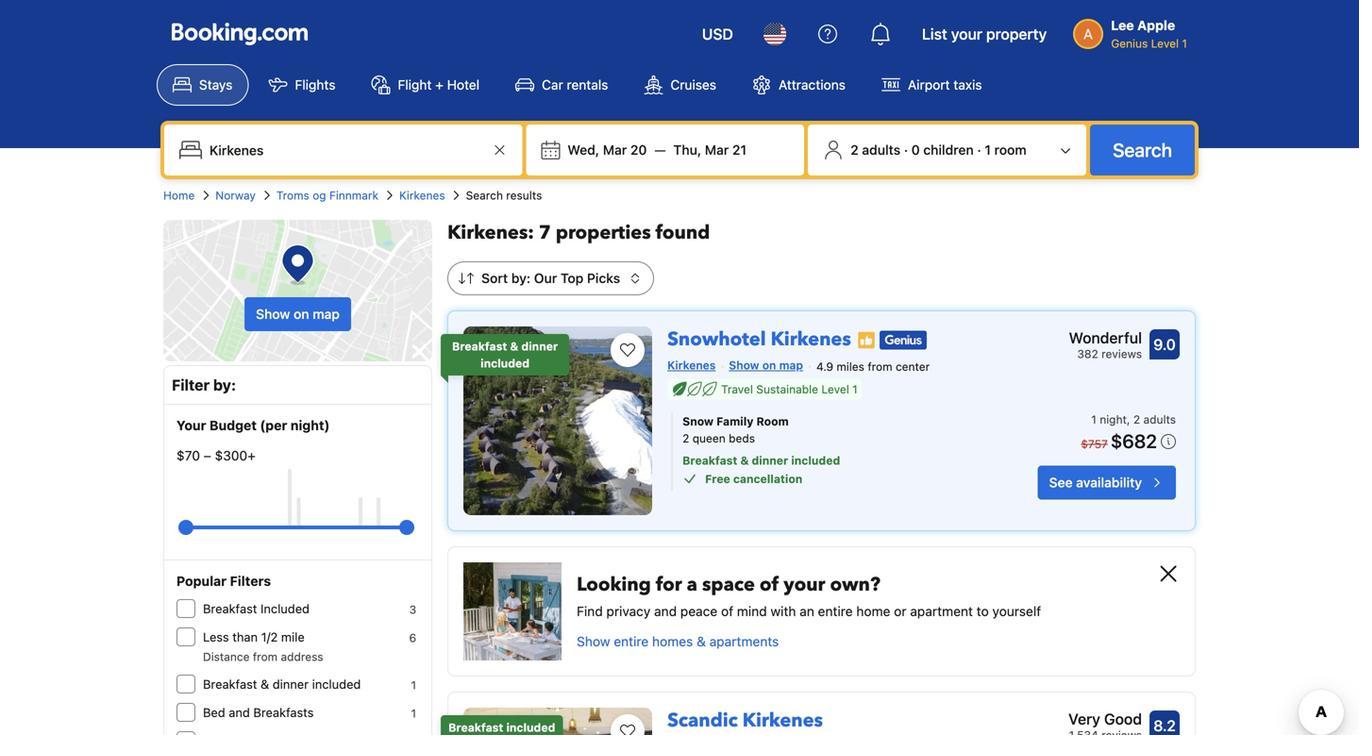 Task type: describe. For each thing, give the bounding box(es) containing it.
your budget (per night)
[[176, 418, 330, 433]]

2 adults · 0 children · 1 room button
[[816, 132, 1079, 168]]

1 horizontal spatial dinner
[[521, 340, 558, 353]]

bed and breakfasts
[[203, 705, 314, 720]]

popular
[[176, 573, 227, 589]]

property
[[986, 25, 1047, 43]]

apartment
[[910, 604, 973, 619]]

search for search results
[[466, 189, 503, 202]]

list
[[922, 25, 947, 43]]

snowhotel kirkenes link
[[667, 319, 851, 353]]

mile
[[281, 630, 305, 644]]

scandic
[[667, 708, 738, 734]]

looking for a space of your own? image
[[463, 563, 562, 661]]

sort by: our top picks
[[481, 270, 620, 286]]

2 mar from the left
[[705, 142, 729, 158]]

properties
[[556, 220, 651, 246]]

popular filters
[[176, 573, 271, 589]]

1 horizontal spatial map
[[779, 359, 803, 372]]

your inside looking for a space of your own? find privacy and peace of mind with an entire home or apartment to yourself
[[784, 572, 825, 598]]

0 horizontal spatial level
[[821, 383, 849, 396]]

flight + hotel link
[[355, 64, 496, 106]]

miles
[[837, 360, 864, 373]]

filter
[[172, 376, 210, 394]]

cruises link
[[628, 64, 732, 106]]

1 night , 2 adults
[[1091, 413, 1176, 426]]

reviews
[[1102, 347, 1142, 361]]

found
[[656, 220, 710, 246]]

1 vertical spatial from
[[253, 650, 278, 663]]

an
[[800, 604, 814, 619]]

travel
[[721, 383, 753, 396]]

car
[[542, 77, 563, 92]]

scandic kirkenes
[[667, 708, 823, 734]]

troms
[[276, 189, 309, 202]]

privacy
[[606, 604, 651, 619]]

less than 1/2 mile
[[203, 630, 305, 644]]

show on map button
[[245, 297, 351, 331]]

level inside the lee apple genius level 1
[[1151, 37, 1179, 50]]

family
[[716, 415, 754, 428]]

attractions
[[779, 77, 846, 92]]

mind
[[737, 604, 767, 619]]

children
[[923, 142, 974, 158]]

9.0
[[1154, 336, 1176, 353]]

center
[[896, 360, 930, 373]]

by: for filter
[[213, 376, 236, 394]]

car rentals
[[542, 77, 608, 92]]

list your property link
[[911, 11, 1058, 57]]

distance from address
[[203, 650, 323, 663]]

and inside looking for a space of your own? find privacy and peace of mind with an entire home or apartment to yourself
[[654, 604, 677, 619]]

less
[[203, 630, 229, 644]]

$70 – $300+
[[176, 448, 256, 463]]

room
[[756, 415, 789, 428]]

wed, mar 20 button
[[560, 133, 654, 167]]

lee
[[1111, 17, 1134, 33]]

see
[[1049, 475, 1073, 490]]

$682
[[1111, 430, 1157, 452]]

7
[[539, 220, 551, 246]]

by: for sort
[[511, 270, 531, 286]]

kirkenes inside 'link'
[[743, 708, 823, 734]]

home link
[[163, 187, 195, 204]]

3
[[409, 603, 416, 616]]

home
[[856, 604, 890, 619]]

show for show on map button
[[256, 306, 290, 322]]

1 inside the lee apple genius level 1
[[1182, 37, 1187, 50]]

your
[[176, 418, 206, 433]]

see availability
[[1049, 475, 1142, 490]]

troms og finnmark
[[276, 189, 378, 202]]

genius
[[1111, 37, 1148, 50]]

rentals
[[567, 77, 608, 92]]

usd button
[[691, 11, 745, 57]]

adults inside dropdown button
[[862, 142, 900, 158]]

0
[[911, 142, 920, 158]]

free cancellation
[[705, 472, 803, 485]]

night)
[[291, 418, 330, 433]]

wed, mar 20 — thu, mar 21
[[568, 142, 747, 158]]

4.9
[[816, 360, 833, 373]]

1 inside dropdown button
[[985, 142, 991, 158]]

show on map inside button
[[256, 306, 340, 322]]

lee apple genius level 1
[[1111, 17, 1187, 50]]

1 horizontal spatial breakfast & dinner included
[[452, 340, 558, 370]]

distance
[[203, 650, 250, 663]]

0 vertical spatial of
[[760, 572, 779, 598]]

thu,
[[673, 142, 701, 158]]

snow family room
[[682, 415, 789, 428]]

& down distance from address
[[260, 677, 269, 691]]

1 mar from the left
[[603, 142, 627, 158]]

cancellation
[[733, 472, 803, 485]]

airport
[[908, 77, 950, 92]]

night
[[1100, 413, 1127, 426]]

own?
[[830, 572, 880, 598]]

top
[[561, 270, 584, 286]]

than
[[232, 630, 258, 644]]

snowhotel kirkenes image
[[463, 327, 652, 515]]

$757
[[1081, 437, 1108, 451]]

map inside button
[[313, 306, 340, 322]]

good
[[1104, 710, 1142, 728]]

search results updated. kirkenes: 7 properties found. element
[[447, 220, 1196, 246]]

taxis
[[954, 77, 982, 92]]

scored 9.0 element
[[1150, 329, 1180, 360]]

& inside button
[[697, 634, 706, 649]]

dinner inside "2 queen beds breakfast & dinner included"
[[752, 454, 788, 467]]

kirkenes right finnmark
[[399, 189, 445, 202]]



Task type: vqa. For each thing, say whether or not it's contained in the screenshot.
Scandic
yes



Task type: locate. For each thing, give the bounding box(es) containing it.
and right bed
[[229, 705, 250, 720]]

,
[[1127, 413, 1130, 426]]

2 · from the left
[[977, 142, 981, 158]]

home
[[163, 189, 195, 202]]

dinner up breakfasts
[[273, 677, 309, 691]]

0 vertical spatial map
[[313, 306, 340, 322]]

looking
[[577, 572, 651, 598]]

0 vertical spatial show
[[256, 306, 290, 322]]

1 horizontal spatial from
[[868, 360, 892, 373]]

entire down privacy
[[614, 634, 649, 649]]

included
[[260, 602, 310, 616]]

search for search
[[1113, 139, 1172, 161]]

scandic kirkenes link
[[667, 700, 823, 734]]

and down "for" on the bottom
[[654, 604, 677, 619]]

genius discounts available at this property. image
[[879, 331, 927, 350], [879, 331, 927, 350]]

adults left 0
[[862, 142, 900, 158]]

1 vertical spatial of
[[721, 604, 733, 619]]

0 vertical spatial 2
[[851, 142, 859, 158]]

kirkenes:
[[447, 220, 534, 246]]

4.9 miles from center
[[816, 360, 930, 373]]

of up with
[[760, 572, 779, 598]]

1 vertical spatial breakfast & dinner included
[[203, 677, 361, 691]]

0 vertical spatial dinner
[[521, 340, 558, 353]]

1 · from the left
[[904, 142, 908, 158]]

on
[[294, 306, 309, 322], [762, 359, 776, 372]]

0 horizontal spatial on
[[294, 306, 309, 322]]

0 horizontal spatial of
[[721, 604, 733, 619]]

search
[[1113, 139, 1172, 161], [466, 189, 503, 202]]

queen
[[692, 432, 726, 445]]

your
[[951, 25, 982, 43], [784, 572, 825, 598]]

of left mind
[[721, 604, 733, 619]]

0 vertical spatial breakfast & dinner included
[[452, 340, 558, 370]]

attractions link
[[736, 64, 862, 106]]

very good
[[1068, 710, 1142, 728]]

1 vertical spatial show
[[729, 359, 759, 372]]

on inside show on map button
[[294, 306, 309, 322]]

2 for 2 adults · 0 children · 1 room
[[851, 142, 859, 158]]

1 horizontal spatial ·
[[977, 142, 981, 158]]

flights link
[[252, 64, 352, 106]]

from down 1/2
[[253, 650, 278, 663]]

kirkenes right scandic
[[743, 708, 823, 734]]

your up an
[[784, 572, 825, 598]]

travel sustainable level 1
[[721, 383, 858, 396]]

& up the free cancellation
[[740, 454, 749, 467]]

1 horizontal spatial mar
[[705, 142, 729, 158]]

1 horizontal spatial level
[[1151, 37, 1179, 50]]

og
[[313, 189, 326, 202]]

1
[[1182, 37, 1187, 50], [985, 142, 991, 158], [852, 383, 858, 396], [1091, 413, 1097, 426], [411, 679, 416, 692], [411, 707, 416, 720]]

included
[[481, 357, 530, 370], [791, 454, 840, 467], [312, 677, 361, 691], [506, 721, 555, 734]]

0 horizontal spatial mar
[[603, 142, 627, 158]]

2 down snow
[[682, 432, 689, 445]]

dinner up cancellation
[[752, 454, 788, 467]]

or
[[894, 604, 907, 619]]

from right the miles
[[868, 360, 892, 373]]

2 vertical spatial dinner
[[273, 677, 309, 691]]

1 vertical spatial show on map
[[729, 359, 803, 372]]

1 vertical spatial on
[[762, 359, 776, 372]]

1 horizontal spatial and
[[654, 604, 677, 619]]

adults right ','
[[1143, 413, 1176, 426]]

budget
[[210, 418, 257, 433]]

–
[[204, 448, 211, 463]]

1 vertical spatial your
[[784, 572, 825, 598]]

sort
[[481, 270, 508, 286]]

0 horizontal spatial search
[[466, 189, 503, 202]]

0 horizontal spatial map
[[313, 306, 340, 322]]

looking for a space of your own? find privacy and peace of mind with an entire home or apartment to yourself
[[577, 572, 1041, 619]]

very good element
[[1068, 708, 1142, 731]]

scored 8.2 element
[[1150, 711, 1180, 735]]

1 horizontal spatial adults
[[1143, 413, 1176, 426]]

0 horizontal spatial by:
[[213, 376, 236, 394]]

wonderful element
[[1069, 327, 1142, 349]]

mar left 21
[[705, 142, 729, 158]]

mar left 20
[[603, 142, 627, 158]]

to
[[977, 604, 989, 619]]

breakfast & dinner included up breakfasts
[[203, 677, 361, 691]]

airport taxis
[[908, 77, 982, 92]]

1 vertical spatial search
[[466, 189, 503, 202]]

1 horizontal spatial by:
[[511, 270, 531, 286]]

0 vertical spatial by:
[[511, 270, 531, 286]]

· right children
[[977, 142, 981, 158]]

0 horizontal spatial entire
[[614, 634, 649, 649]]

flight + hotel
[[398, 77, 480, 92]]

1 vertical spatial adults
[[1143, 413, 1176, 426]]

1 vertical spatial level
[[821, 383, 849, 396]]

car rentals link
[[499, 64, 624, 106]]

0 horizontal spatial breakfast & dinner included
[[203, 677, 361, 691]]

finnmark
[[329, 189, 378, 202]]

2 horizontal spatial show
[[729, 359, 759, 372]]

21
[[732, 142, 747, 158]]

entire
[[818, 604, 853, 619], [614, 634, 649, 649]]

1 horizontal spatial of
[[760, 572, 779, 598]]

search button
[[1090, 125, 1195, 176]]

2 queen beds breakfast & dinner included
[[682, 432, 840, 467]]

2 inside dropdown button
[[851, 142, 859, 158]]

space
[[702, 572, 755, 598]]

level down 4.9
[[821, 383, 849, 396]]

entire inside looking for a space of your own? find privacy and peace of mind with an entire home or apartment to yourself
[[818, 604, 853, 619]]

entire inside button
[[614, 634, 649, 649]]

filter by:
[[172, 376, 236, 394]]

—
[[654, 142, 666, 158]]

& down sort by: our top picks
[[510, 340, 518, 353]]

2 horizontal spatial 2
[[1133, 413, 1140, 426]]

1 horizontal spatial on
[[762, 359, 776, 372]]

2 right ','
[[1133, 413, 1140, 426]]

your right list
[[951, 25, 982, 43]]

troms og finnmark link
[[276, 187, 378, 204]]

by: right filter
[[213, 376, 236, 394]]

0 horizontal spatial adults
[[862, 142, 900, 158]]

breakfast & dinner included down sort
[[452, 340, 558, 370]]

0 horizontal spatial your
[[784, 572, 825, 598]]

very
[[1068, 710, 1100, 728]]

snowhotel kirkenes
[[667, 327, 851, 353]]

wed,
[[568, 142, 599, 158]]

0 vertical spatial adults
[[862, 142, 900, 158]]

2 for 2 queen beds breakfast & dinner included
[[682, 432, 689, 445]]

0 horizontal spatial show on map
[[256, 306, 340, 322]]

flight
[[398, 77, 432, 92]]

$70
[[176, 448, 200, 463]]

+
[[435, 77, 443, 92]]

0 vertical spatial your
[[951, 25, 982, 43]]

0 vertical spatial on
[[294, 306, 309, 322]]

kirkenes down snowhotel
[[667, 359, 716, 372]]

by: left our
[[511, 270, 531, 286]]

snowhotel
[[667, 327, 766, 353]]

1 vertical spatial and
[[229, 705, 250, 720]]

norway
[[215, 189, 256, 202]]

2 horizontal spatial dinner
[[752, 454, 788, 467]]

room
[[994, 142, 1027, 158]]

flights
[[295, 77, 335, 92]]

included inside "2 queen beds breakfast & dinner included"
[[791, 454, 840, 467]]

breakfast inside "2 queen beds breakfast & dinner included"
[[682, 454, 737, 467]]

list your property
[[922, 25, 1047, 43]]

2 left 0
[[851, 142, 859, 158]]

level down apple
[[1151, 37, 1179, 50]]

search inside search button
[[1113, 139, 1172, 161]]

show entire homes & apartments button
[[577, 632, 779, 651]]

0 vertical spatial entire
[[818, 604, 853, 619]]

0 horizontal spatial dinner
[[273, 677, 309, 691]]

booking.com image
[[172, 23, 308, 45]]

1 horizontal spatial entire
[[818, 604, 853, 619]]

breakfast included
[[448, 721, 555, 734]]

0 vertical spatial show on map
[[256, 306, 340, 322]]

kirkenes: 7 properties found
[[447, 220, 710, 246]]

1 vertical spatial by:
[[213, 376, 236, 394]]

1 horizontal spatial show on map
[[729, 359, 803, 372]]

0 horizontal spatial ·
[[904, 142, 908, 158]]

find
[[577, 604, 603, 619]]

kirkenes link
[[399, 187, 445, 204]]

0 horizontal spatial 2
[[682, 432, 689, 445]]

map
[[313, 306, 340, 322], [779, 359, 803, 372]]

dinner down our
[[521, 340, 558, 353]]

1 horizontal spatial show
[[577, 634, 610, 649]]

0 vertical spatial and
[[654, 604, 677, 619]]

1 horizontal spatial your
[[951, 25, 982, 43]]

382
[[1077, 347, 1098, 361]]

this property is part of our preferred partner program. it's committed to providing excellent service and good value. it'll pay us a higher commission if you make a booking. image
[[857, 331, 876, 350], [857, 331, 876, 350]]

Where are you going? field
[[202, 133, 488, 167]]

stays link
[[157, 64, 249, 106]]

1 vertical spatial 2
[[1133, 413, 1140, 426]]

peace
[[680, 604, 718, 619]]

address
[[281, 650, 323, 663]]

2 vertical spatial show
[[577, 634, 610, 649]]

2 vertical spatial 2
[[682, 432, 689, 445]]

with
[[771, 604, 796, 619]]

usd
[[702, 25, 733, 43]]

entire right an
[[818, 604, 853, 619]]

hotel
[[447, 77, 480, 92]]

filters
[[230, 573, 271, 589]]

· left 0
[[904, 142, 908, 158]]

1 horizontal spatial 2
[[851, 142, 859, 158]]

& right "homes" at the bottom of the page
[[697, 634, 706, 649]]

show for show entire homes & apartments button
[[577, 634, 610, 649]]

0 horizontal spatial show
[[256, 306, 290, 322]]

yourself
[[992, 604, 1041, 619]]

8.2
[[1153, 717, 1176, 735]]

(per
[[260, 418, 287, 433]]

0 vertical spatial search
[[1113, 139, 1172, 161]]

dinner
[[521, 340, 558, 353], [752, 454, 788, 467], [273, 677, 309, 691]]

1 vertical spatial map
[[779, 359, 803, 372]]

by:
[[511, 270, 531, 286], [213, 376, 236, 394]]

1 vertical spatial entire
[[614, 634, 649, 649]]

& inside "2 queen beds breakfast & dinner included"
[[740, 454, 749, 467]]

mar
[[603, 142, 627, 158], [705, 142, 729, 158]]

group
[[186, 512, 407, 543]]

1 horizontal spatial search
[[1113, 139, 1172, 161]]

1 vertical spatial dinner
[[752, 454, 788, 467]]

breakfasts
[[253, 705, 314, 720]]

0 horizontal spatial and
[[229, 705, 250, 720]]

picks
[[587, 270, 620, 286]]

0 vertical spatial level
[[1151, 37, 1179, 50]]

show
[[256, 306, 290, 322], [729, 359, 759, 372], [577, 634, 610, 649]]

0 vertical spatial from
[[868, 360, 892, 373]]

6
[[409, 631, 416, 645]]

2 inside "2 queen beds breakfast & dinner included"
[[682, 432, 689, 445]]

kirkenes up 4.9
[[771, 327, 851, 353]]

0 horizontal spatial from
[[253, 650, 278, 663]]

your account menu lee apple genius level 1 element
[[1073, 8, 1195, 52]]



